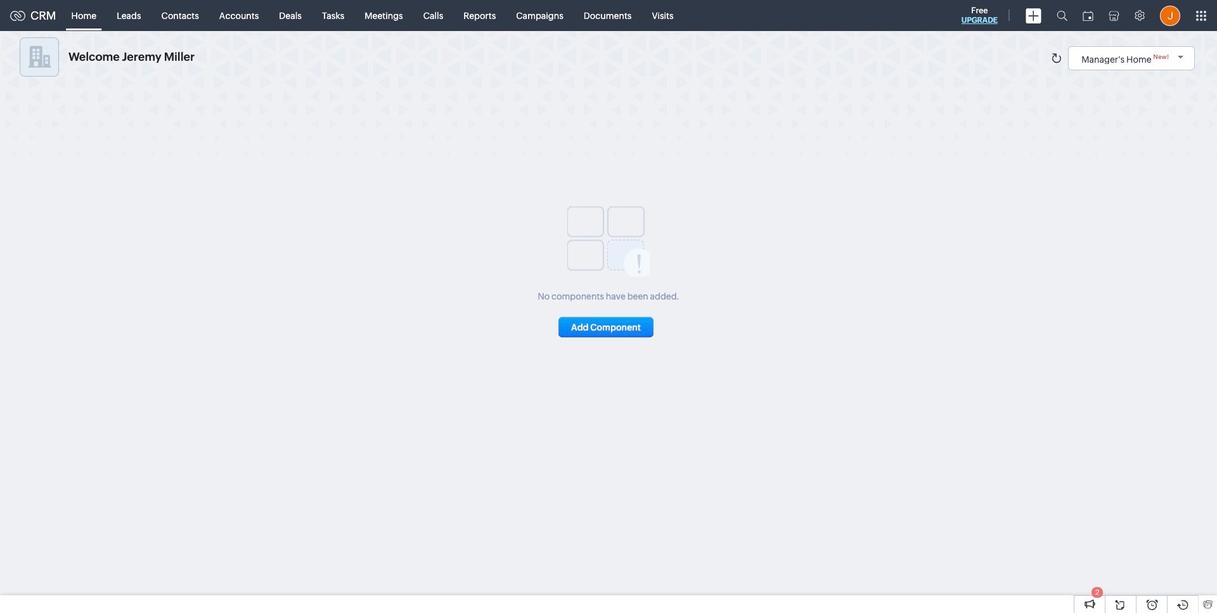 Task type: describe. For each thing, give the bounding box(es) containing it.
profile element
[[1153, 0, 1188, 31]]

profile image
[[1160, 5, 1181, 26]]

search element
[[1049, 0, 1075, 31]]

logo image
[[10, 10, 25, 21]]

calendar image
[[1083, 10, 1094, 21]]



Task type: locate. For each thing, give the bounding box(es) containing it.
create menu image
[[1026, 8, 1042, 23]]

search image
[[1057, 10, 1068, 21]]

create menu element
[[1018, 0, 1049, 31]]



Task type: vqa. For each thing, say whether or not it's contained in the screenshot.
the 'Attempted'
no



